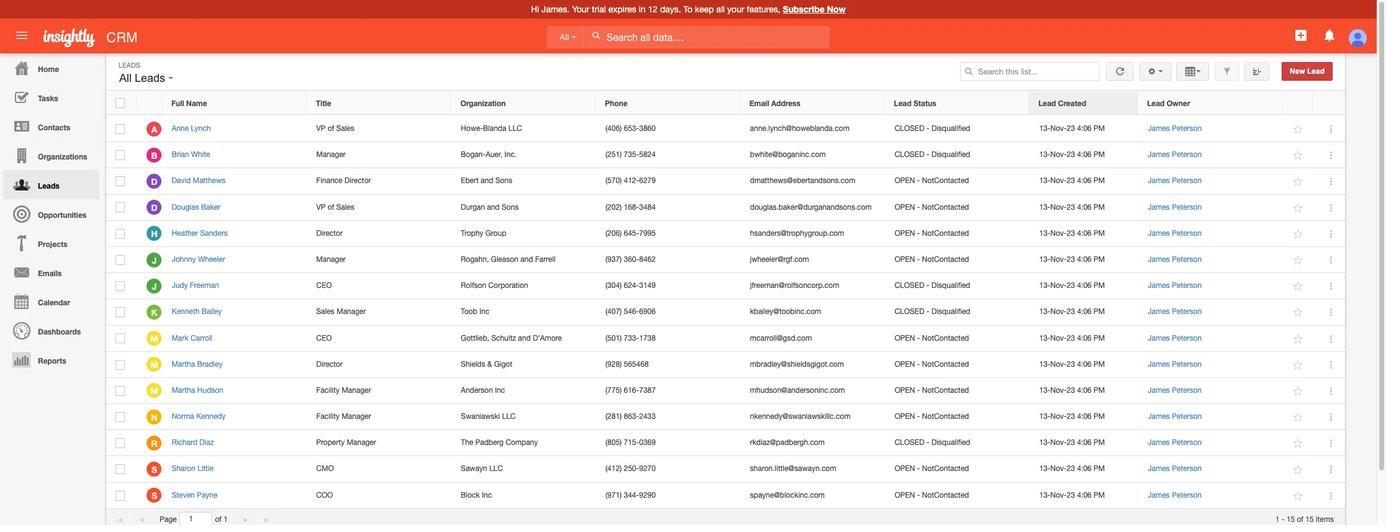 Task type: describe. For each thing, give the bounding box(es) containing it.
863-
[[624, 412, 639, 421]]

organizations
[[38, 152, 87, 162]]

row group containing a
[[106, 116, 1345, 509]]

1738
[[639, 334, 656, 343]]

farrell
[[535, 255, 556, 264]]

martha bradley link
[[172, 360, 229, 369]]

(928) 565468 cell
[[596, 352, 741, 378]]

pm for jwheeler@rgf.com
[[1094, 255, 1105, 264]]

pm for jfreeman@rolfsoncorp.com
[[1094, 281, 1105, 290]]

heather sanders link
[[172, 229, 234, 238]]

412-
[[624, 177, 639, 185]]

open - notcontacted for hsanders@trophygroup.com
[[895, 229, 969, 238]]

row group containing full name
[[106, 91, 1345, 115]]

4:06 for jwheeler@rgf.com
[[1077, 255, 1092, 264]]

(412) 250-9270 cell
[[596, 457, 741, 483]]

(805)
[[606, 439, 622, 447]]

13-nov-23 4:06 pm cell for jfreeman@rolfsoncorp.com
[[1030, 273, 1139, 300]]

k
[[151, 307, 157, 318]]

manager cell for b
[[307, 142, 451, 169]]

of right 1 "field"
[[215, 516, 222, 524]]

nov- for hsanders@trophygroup.com
[[1051, 229, 1067, 238]]

manager inside 'b' row
[[316, 150, 346, 159]]

23 for anne.lynch@howeblanda.com
[[1067, 124, 1075, 133]]

anderson inc
[[461, 386, 505, 395]]

open for mcarroll@gsd.com
[[895, 334, 915, 343]]

7387
[[639, 386, 656, 395]]

(206)
[[606, 229, 622, 238]]

james peterson for dmatthews@ebertandsons.com
[[1148, 177, 1202, 185]]

and inside rogahn, gleason and farrell cell
[[521, 255, 533, 264]]

r row
[[106, 431, 1345, 457]]

director for h
[[316, 229, 343, 238]]

(251)
[[606, 150, 622, 159]]

closed - disqualified cell for b
[[885, 142, 1030, 169]]

23 for rkdiaz@padbergh.com
[[1067, 439, 1075, 447]]

row containing full name
[[106, 91, 1345, 115]]

projects
[[38, 240, 67, 249]]

1 column header from the left
[[137, 91, 162, 115]]

(206) 645-7995 cell
[[596, 221, 741, 247]]

reports link
[[3, 345, 99, 375]]

all leads
[[119, 72, 168, 84]]

sons for durgan and sons
[[502, 203, 519, 212]]

subscribe
[[783, 4, 825, 14]]

pm for douglas.baker@durganandsons.com
[[1094, 203, 1105, 212]]

kbailey@toobinc.com cell
[[741, 300, 885, 326]]

durgan and sons cell
[[451, 195, 596, 221]]

disqualified for j
[[932, 281, 971, 290]]

toob
[[461, 308, 477, 316]]

1 d row from the top
[[106, 169, 1345, 195]]

(281)
[[606, 412, 622, 421]]

spayne@blockinc.com
[[750, 491, 825, 500]]

notifications image
[[1322, 28, 1337, 43]]

168-
[[624, 203, 639, 212]]

howe-blanda llc cell
[[451, 116, 596, 142]]

d link for douglas baker
[[147, 200, 162, 215]]

james peterson for kbailey@toobinc.com
[[1148, 308, 1202, 316]]

james peterson link for kbailey@toobinc.com
[[1148, 308, 1202, 316]]

pm for mcarroll@gsd.com
[[1094, 334, 1105, 343]]

features,
[[747, 4, 781, 14]]

baker
[[201, 203, 221, 212]]

johnny wheeler link
[[172, 255, 231, 264]]

(251) 735-5824 cell
[[596, 142, 741, 169]]

peterson for bwhite@boganinc.com
[[1172, 150, 1202, 159]]

13-nov-23 4:06 pm for spayne@blockinc.com
[[1040, 491, 1105, 500]]

dmatthews@ebertandsons.com cell
[[741, 169, 885, 195]]

james peterson link for mhudson@andersoninc.com
[[1148, 386, 1202, 395]]

23 for mhudson@andersoninc.com
[[1067, 386, 1075, 395]]

open for sharon.little@sawayn.com
[[895, 465, 915, 474]]

nov- for spayne@blockinc.com
[[1051, 491, 1067, 500]]

- for bwhite@boganinc.com
[[927, 150, 930, 159]]

the
[[461, 439, 473, 447]]

open - notcontacted cell for jwheeler@rgf.com
[[885, 247, 1030, 273]]

(805) 715-0369 cell
[[596, 431, 741, 457]]

b row
[[106, 142, 1345, 169]]

6906
[[639, 308, 656, 316]]

mcarroll@gsd.com cell
[[741, 326, 885, 352]]

jwheeler@rgf.com cell
[[741, 247, 885, 273]]

vp of sales for d
[[316, 203, 355, 212]]

735-
[[624, 150, 639, 159]]

a row
[[106, 116, 1345, 142]]

organizations link
[[3, 141, 99, 170]]

mhudson@andersoninc.com cell
[[741, 378, 885, 404]]

trial
[[592, 4, 606, 14]]

open - notcontacted for douglas.baker@durganandsons.com
[[895, 203, 969, 212]]

j for judy freeman
[[152, 281, 157, 292]]

anderson
[[461, 386, 493, 395]]

23 for mcarroll@gsd.com
[[1067, 334, 1075, 343]]

(570) 412-6279
[[606, 177, 656, 185]]

nkennedy@swaniawskillc.com
[[750, 412, 851, 421]]

13-nov-23 4:06 pm for jfreeman@rolfsoncorp.com
[[1040, 281, 1105, 290]]

cmo cell
[[307, 457, 451, 483]]

(570) 412-6279 cell
[[596, 169, 741, 195]]

13-nov-23 4:06 pm for kbailey@toobinc.com
[[1040, 308, 1105, 316]]

13-nov-23 4:06 pm cell for nkennedy@swaniawskillc.com
[[1030, 404, 1139, 431]]

llc inside a row
[[509, 124, 522, 133]]

1 m row from the top
[[106, 326, 1345, 352]]

facility for m
[[316, 386, 340, 395]]

mbradley@shieldsgigot.com cell
[[741, 352, 885, 378]]

d link for david matthews
[[147, 174, 162, 189]]

diaz
[[199, 439, 214, 447]]

blanda
[[483, 124, 507, 133]]

follow image for mhudson@andersoninc.com
[[1293, 386, 1305, 398]]

rolfson corporation cell
[[451, 273, 596, 300]]

pm for bwhite@boganinc.com
[[1094, 150, 1105, 159]]

closed - disqualified cell for r
[[885, 431, 1030, 457]]

inc for s
[[482, 491, 492, 500]]

all link
[[547, 26, 585, 48]]

spayne@blockinc.com cell
[[741, 483, 885, 509]]

keep
[[695, 4, 714, 14]]

mark
[[172, 334, 189, 343]]

jfreeman@rolfsoncorp.com cell
[[741, 273, 885, 300]]

open - notcontacted for dmatthews@ebertandsons.com
[[895, 177, 969, 185]]

judy freeman
[[172, 281, 219, 290]]

23 for mbradley@shieldsgigot.com
[[1067, 360, 1075, 369]]

all for all
[[560, 32, 569, 42]]

inc.
[[505, 150, 517, 159]]

open - notcontacted cell for mcarroll@gsd.com
[[885, 326, 1030, 352]]

- for nkennedy@swaniawskillc.com
[[917, 412, 920, 421]]

3 m row from the top
[[106, 378, 1345, 404]]

k link
[[147, 305, 162, 320]]

n
[[151, 412, 158, 423]]

follow image for jfreeman@rolfsoncorp.com
[[1293, 281, 1305, 293]]

trophy group cell
[[451, 221, 596, 247]]

j for johnny wheeler
[[152, 255, 157, 266]]

steven payne
[[172, 491, 218, 500]]

b link
[[147, 148, 162, 163]]

open - notcontacted for sharon.little@sawayn.com
[[895, 465, 969, 474]]

james peterson link for dmatthews@ebertandsons.com
[[1148, 177, 1202, 185]]

pm for kbailey@toobinc.com
[[1094, 308, 1105, 316]]

3 column header from the left
[[1314, 91, 1345, 115]]

rogahn, gleason and farrell
[[461, 255, 556, 264]]

and inside gottlieb, schultz and d'amore cell
[[518, 334, 531, 343]]

rkdiaz@padbergh.com cell
[[741, 431, 885, 457]]

hi james. your trial expires in 12 days. to keep all your features, subscribe now
[[531, 4, 846, 14]]

anne.lynch@howeblanda.com cell
[[741, 116, 885, 142]]

projects link
[[3, 229, 99, 258]]

(775) 616-7387 cell
[[596, 378, 741, 404]]

2 s row from the top
[[106, 483, 1345, 509]]

contacts link
[[3, 112, 99, 141]]

brian white
[[172, 150, 210, 159]]

2 d row from the top
[[106, 195, 1345, 221]]

3860
[[639, 124, 656, 133]]

facility manager for m
[[316, 386, 371, 395]]

23 for kbailey@toobinc.com
[[1067, 308, 1075, 316]]

(407) 546-6906 cell
[[596, 300, 741, 326]]

&
[[487, 360, 492, 369]]

nov- for dmatthews@ebertandsons.com
[[1051, 177, 1067, 185]]

email
[[750, 99, 769, 108]]

coo
[[316, 491, 333, 500]]

james peterson for anne.lynch@howeblanda.com
[[1148, 124, 1202, 133]]

23 for jfreeman@rolfsoncorp.com
[[1067, 281, 1075, 290]]

13- for nkennedy@swaniawskillc.com
[[1040, 412, 1051, 421]]

coo cell
[[307, 483, 451, 509]]

disqualified for a
[[932, 124, 971, 133]]

james peterson for rkdiaz@padbergh.com
[[1148, 439, 1202, 447]]

finance
[[316, 177, 343, 185]]

james peterson for jwheeler@rgf.com
[[1148, 255, 1202, 264]]

nov- for kbailey@toobinc.com
[[1051, 308, 1067, 316]]

rogahn,
[[461, 255, 489, 264]]

2 column header from the left
[[1283, 91, 1314, 115]]

b
[[151, 150, 157, 161]]

open for hsanders@trophygroup.com
[[895, 229, 915, 238]]

Search this list... text field
[[960, 62, 1100, 81]]

emails link
[[3, 258, 99, 287]]

rolfson corporation
[[461, 281, 528, 290]]

23 for nkennedy@swaniawskillc.com
[[1067, 412, 1075, 421]]

open - notcontacted cell for sharon.little@sawayn.com
[[885, 457, 1030, 483]]

steven payne link
[[172, 491, 224, 500]]

7995
[[639, 229, 656, 238]]

sharon.little@sawayn.com cell
[[741, 457, 885, 483]]

1 15 from the left
[[1287, 516, 1295, 524]]

james peterson for hsanders@trophygroup.com
[[1148, 229, 1202, 238]]

0 vertical spatial leads
[[119, 61, 140, 69]]

brian
[[172, 150, 189, 159]]

james.
[[542, 4, 570, 14]]

rkdiaz@padbergh.com
[[750, 439, 825, 447]]

closed for a
[[895, 124, 925, 133]]

leads inside navigation
[[38, 181, 59, 191]]

follow image for mbradley@shieldsgigot.com
[[1293, 360, 1305, 371]]

13-nov-23 4:06 pm for jwheeler@rgf.com
[[1040, 255, 1105, 264]]

all
[[717, 4, 725, 14]]

open for mhudson@andersoninc.com
[[895, 386, 915, 395]]

rogahn, gleason and farrell cell
[[451, 247, 596, 273]]

open - notcontacted cell for douglas.baker@durganandsons.com
[[885, 195, 1030, 221]]

lead inside new lead link
[[1308, 67, 1325, 76]]

phone
[[605, 99, 628, 108]]

ebert and sons cell
[[451, 169, 596, 195]]

9270
[[639, 465, 656, 474]]

swaniawski llc cell
[[451, 404, 596, 431]]

2 j row from the top
[[106, 273, 1345, 300]]

payne
[[197, 491, 218, 500]]

open - notcontacted cell for mbradley@shieldsgigot.com
[[885, 352, 1030, 378]]

- for jfreeman@rolfsoncorp.com
[[927, 281, 930, 290]]

reports
[[38, 357, 66, 366]]

4:06 for spayne@blockinc.com
[[1077, 491, 1092, 500]]

ceo cell for m
[[307, 326, 451, 352]]

nov- for sharon.little@sawayn.com
[[1051, 465, 1067, 474]]

2 m row from the top
[[106, 352, 1345, 378]]

property manager cell
[[307, 431, 451, 457]]

1 s row from the top
[[106, 457, 1345, 483]]

h row
[[106, 221, 1345, 247]]

(406) 653-3860 cell
[[596, 116, 741, 142]]

james for bwhite@boganinc.com
[[1148, 150, 1170, 159]]

vp of sales cell for d
[[307, 195, 451, 221]]

white image
[[592, 31, 601, 40]]

gottlieb, schultz and d'amore
[[461, 334, 562, 343]]

trophy
[[461, 229, 483, 238]]

13-nov-23 4:06 pm cell for douglas.baker@durganandsons.com
[[1030, 195, 1139, 221]]

peterson for sharon.little@sawayn.com
[[1172, 465, 1202, 474]]

sharon.little@sawayn.com
[[750, 465, 837, 474]]

d'amore
[[533, 334, 562, 343]]

1 horizontal spatial 1
[[1276, 516, 1280, 524]]

peterson for nkennedy@swaniawskillc.com
[[1172, 412, 1202, 421]]

(501) 733-1738 cell
[[596, 326, 741, 352]]

(304)
[[606, 281, 622, 290]]

sanders
[[200, 229, 228, 238]]

address
[[771, 99, 801, 108]]

(202)
[[606, 203, 622, 212]]

and inside ebert and sons cell
[[481, 177, 493, 185]]

2 15 from the left
[[1306, 516, 1314, 524]]

auer,
[[486, 150, 503, 159]]

closed for b
[[895, 150, 925, 159]]

s for sharon little
[[151, 465, 157, 475]]

wheeler
[[198, 255, 225, 264]]

block inc cell
[[451, 483, 596, 509]]

durgan
[[461, 203, 485, 212]]

(775) 616-7387
[[606, 386, 656, 395]]

23 for spayne@blockinc.com
[[1067, 491, 1075, 500]]

items
[[1316, 516, 1334, 524]]

cog image
[[1148, 67, 1156, 76]]

matthews
[[193, 177, 226, 185]]

gottlieb, schultz and d'amore cell
[[451, 326, 596, 352]]

manager cell for j
[[307, 247, 451, 273]]

home
[[38, 65, 59, 74]]

richard diaz
[[172, 439, 214, 447]]

open - notcontacted for spayne@blockinc.com
[[895, 491, 969, 500]]



Task type: locate. For each thing, give the bounding box(es) containing it.
12 james from the top
[[1148, 412, 1170, 421]]

12 13-nov-23 4:06 pm from the top
[[1040, 412, 1105, 421]]

open inside h row
[[895, 229, 915, 238]]

james peterson inside 'b' row
[[1148, 150, 1202, 159]]

and left farrell at the left of page
[[521, 255, 533, 264]]

0 vertical spatial j link
[[147, 253, 162, 267]]

7 open from the top
[[895, 386, 915, 395]]

and inside durgan and sons cell
[[487, 203, 500, 212]]

of left items
[[1297, 516, 1304, 524]]

2 row group from the top
[[106, 116, 1345, 509]]

lead right new
[[1308, 67, 1325, 76]]

23 for sharon.little@sawayn.com
[[1067, 465, 1075, 474]]

14 nov- from the top
[[1051, 465, 1067, 474]]

1 vertical spatial d link
[[147, 200, 162, 215]]

m link up n link
[[147, 384, 162, 398]]

1 vertical spatial leads
[[135, 72, 165, 84]]

j row down h row
[[106, 273, 1345, 300]]

2 23 from the top
[[1067, 150, 1075, 159]]

- inside "r" row
[[927, 439, 930, 447]]

13-nov-23 4:06 pm inside a row
[[1040, 124, 1105, 133]]

j link left judy
[[147, 279, 162, 294]]

nkennedy@swaniawskillc.com cell
[[741, 404, 885, 431]]

inc right the block
[[482, 491, 492, 500]]

0 vertical spatial vp of sales
[[316, 124, 355, 133]]

open - notcontacted for mhudson@andersoninc.com
[[895, 386, 969, 395]]

2 james peterson link from the top
[[1148, 150, 1202, 159]]

gottlieb,
[[461, 334, 489, 343]]

closed for r
[[895, 439, 925, 447]]

james peterson link for sharon.little@sawayn.com
[[1148, 465, 1202, 474]]

closed - disqualified inside 'b' row
[[895, 150, 971, 159]]

2 vertical spatial sales
[[316, 308, 335, 316]]

follow image
[[1293, 124, 1305, 135], [1293, 150, 1305, 162], [1293, 307, 1305, 319], [1293, 438, 1305, 450], [1293, 491, 1305, 502]]

james for spayne@blockinc.com
[[1148, 491, 1170, 500]]

sons down the inc.
[[495, 177, 512, 185]]

m left martha bradley
[[150, 360, 158, 370]]

1 vertical spatial llc
[[502, 412, 516, 421]]

vp down title
[[316, 124, 326, 133]]

closed - disqualified for k
[[895, 308, 971, 316]]

m link left martha bradley
[[147, 357, 162, 372]]

nov- for nkennedy@swaniawskillc.com
[[1051, 412, 1067, 421]]

the padberg company cell
[[451, 431, 596, 457]]

follow image for r
[[1293, 438, 1305, 450]]

7 peterson from the top
[[1172, 281, 1202, 290]]

1 j row from the top
[[106, 247, 1345, 273]]

ceo down sales manager
[[316, 334, 332, 343]]

leads up all leads
[[119, 61, 140, 69]]

4:06 inside n row
[[1077, 412, 1092, 421]]

tasks
[[38, 94, 58, 103]]

13 nov- from the top
[[1051, 439, 1067, 447]]

rolfson
[[461, 281, 486, 290]]

4 open from the top
[[895, 255, 915, 264]]

director right finance
[[345, 177, 371, 185]]

2 d from the top
[[151, 203, 158, 213]]

0 vertical spatial llc
[[509, 124, 522, 133]]

13- inside a row
[[1040, 124, 1051, 133]]

organization
[[461, 99, 506, 108]]

closed inside a row
[[895, 124, 925, 133]]

shields & gigot
[[461, 360, 512, 369]]

15 peterson from the top
[[1172, 491, 1202, 500]]

2 notcontacted from the top
[[922, 203, 969, 212]]

closed for k
[[895, 308, 925, 316]]

peterson inside h row
[[1172, 229, 1202, 238]]

james peterson link for jfreeman@rolfsoncorp.com
[[1148, 281, 1202, 290]]

13- for mbradley@shieldsgigot.com
[[1040, 360, 1051, 369]]

ceo cell down sales manager
[[307, 326, 451, 352]]

3 james from the top
[[1148, 177, 1170, 185]]

peterson for rkdiaz@padbergh.com
[[1172, 439, 1202, 447]]

j left judy
[[152, 281, 157, 292]]

ceo cell
[[307, 273, 451, 300], [307, 326, 451, 352]]

13-nov-23 4:06 pm cell for bwhite@boganinc.com
[[1030, 142, 1139, 169]]

closed - disqualified for j
[[895, 281, 971, 290]]

leads down the crm
[[135, 72, 165, 84]]

facility manager cell
[[307, 378, 451, 404], [307, 404, 451, 431]]

disqualified inside 'b' row
[[932, 150, 971, 159]]

follow image inside k row
[[1293, 307, 1305, 319]]

inc inside toob inc cell
[[479, 308, 490, 316]]

show list view filters image
[[1223, 67, 1232, 76]]

bogan-auer, inc. cell
[[451, 142, 596, 169]]

open - notcontacted inside j row
[[895, 255, 969, 264]]

0 vertical spatial row group
[[106, 91, 1345, 115]]

freeman
[[190, 281, 219, 290]]

k row
[[106, 300, 1345, 326]]

11 13- from the top
[[1040, 386, 1051, 395]]

1 vertical spatial m link
[[147, 357, 162, 372]]

all inside "button"
[[119, 72, 132, 84]]

1 james peterson from the top
[[1148, 124, 1202, 133]]

1 4:06 from the top
[[1077, 124, 1092, 133]]

leads up opportunities link
[[38, 181, 59, 191]]

j row up k row
[[106, 247, 1345, 273]]

james peterson inside n row
[[1148, 412, 1202, 421]]

notcontacted for mcarroll@gsd.com
[[922, 334, 969, 343]]

8 13-nov-23 4:06 pm cell from the top
[[1030, 300, 1139, 326]]

corporation
[[488, 281, 528, 290]]

11 13-nov-23 4:06 pm cell from the top
[[1030, 378, 1139, 404]]

d row down 'b' row
[[106, 195, 1345, 221]]

column header down new
[[1283, 91, 1314, 115]]

2 vertical spatial llc
[[489, 465, 503, 474]]

and right schultz
[[518, 334, 531, 343]]

vp of sales inside a row
[[316, 124, 355, 133]]

toob inc
[[461, 308, 490, 316]]

2 vertical spatial leads
[[38, 181, 59, 191]]

s left steven
[[151, 491, 157, 501]]

645-
[[624, 229, 639, 238]]

vp of sales for a
[[316, 124, 355, 133]]

leads inside "button"
[[135, 72, 165, 84]]

23 inside 'b' row
[[1067, 150, 1075, 159]]

- inside a row
[[927, 124, 930, 133]]

0 vertical spatial facility manager
[[316, 386, 371, 395]]

2 vp of sales cell from the top
[[307, 195, 451, 221]]

0 vertical spatial j
[[152, 255, 157, 266]]

(971) 344-9290 cell
[[596, 483, 741, 509]]

6 nov- from the top
[[1051, 255, 1067, 264]]

of inside a row
[[328, 124, 334, 133]]

13-nov-23 4:06 pm
[[1040, 124, 1105, 133], [1040, 150, 1105, 159], [1040, 177, 1105, 185], [1040, 203, 1105, 212], [1040, 229, 1105, 238], [1040, 255, 1105, 264], [1040, 281, 1105, 290], [1040, 308, 1105, 316], [1040, 334, 1105, 343], [1040, 360, 1105, 369], [1040, 386, 1105, 395], [1040, 412, 1105, 421], [1040, 439, 1105, 447], [1040, 465, 1105, 474], [1040, 491, 1105, 500]]

1 vertical spatial j
[[152, 281, 157, 292]]

lead
[[1308, 67, 1325, 76], [894, 99, 912, 108], [1039, 99, 1056, 108], [1147, 99, 1165, 108]]

director inside h row
[[316, 229, 343, 238]]

1 facility from the top
[[316, 386, 340, 395]]

follow image inside a row
[[1293, 124, 1305, 135]]

9 follow image from the top
[[1293, 412, 1305, 424]]

1 vertical spatial director
[[316, 229, 343, 238]]

3 notcontacted from the top
[[922, 229, 969, 238]]

disqualified inside a row
[[932, 124, 971, 133]]

(202) 168-3484
[[606, 203, 656, 212]]

ceo
[[316, 281, 332, 290], [316, 334, 332, 343]]

d for david matthews
[[151, 176, 158, 187]]

white
[[191, 150, 210, 159]]

closed - disqualified inside k row
[[895, 308, 971, 316]]

pm for dmatthews@ebertandsons.com
[[1094, 177, 1105, 185]]

show sidebar image
[[1253, 67, 1262, 76]]

2 peterson from the top
[[1172, 150, 1202, 159]]

new lead link
[[1282, 62, 1333, 81]]

0 vertical spatial vp
[[316, 124, 326, 133]]

martha for martha bradley
[[172, 360, 195, 369]]

facility manager cell up property manager
[[307, 404, 451, 431]]

13- for dmatthews@ebertandsons.com
[[1040, 177, 1051, 185]]

0 vertical spatial inc
[[479, 308, 490, 316]]

3 james peterson from the top
[[1148, 177, 1202, 185]]

4:06 for rkdiaz@padbergh.com
[[1077, 439, 1092, 447]]

of down title
[[328, 124, 334, 133]]

2433
[[639, 412, 656, 421]]

546-
[[624, 308, 639, 316]]

and right the durgan in the left of the page
[[487, 203, 500, 212]]

3 open from the top
[[895, 229, 915, 238]]

nov- for bwhite@boganinc.com
[[1051, 150, 1067, 159]]

23 inside n row
[[1067, 412, 1075, 421]]

0 vertical spatial martha
[[172, 360, 195, 369]]

closed - disqualified for r
[[895, 439, 971, 447]]

13-nov-23 4:06 pm inside k row
[[1040, 308, 1105, 316]]

23 inside a row
[[1067, 124, 1075, 133]]

refresh list image
[[1115, 67, 1126, 76]]

toob inc cell
[[451, 300, 596, 326]]

james peterson inside a row
[[1148, 124, 1202, 133]]

8 peterson from the top
[[1172, 308, 1202, 316]]

4 peterson from the top
[[1172, 203, 1202, 212]]

d down b
[[151, 176, 158, 187]]

10 notcontacted from the top
[[922, 491, 969, 500]]

2 closed from the top
[[895, 150, 925, 159]]

2 vertical spatial m link
[[147, 384, 162, 398]]

1 vertical spatial s
[[151, 491, 157, 501]]

sales inside cell
[[316, 308, 335, 316]]

0 vertical spatial sales
[[336, 124, 355, 133]]

2 m from the top
[[150, 360, 158, 370]]

manager for r
[[347, 439, 376, 447]]

open - notcontacted inside h row
[[895, 229, 969, 238]]

row group
[[106, 91, 1345, 115], [106, 116, 1345, 509]]

1 vertical spatial inc
[[495, 386, 505, 395]]

all leads button
[[116, 69, 176, 88]]

follow image for douglas.baker@durganandsons.com
[[1293, 202, 1305, 214]]

james peterson link for jwheeler@rgf.com
[[1148, 255, 1202, 264]]

director cell
[[307, 221, 451, 247], [307, 352, 451, 378]]

4:06 inside 'b' row
[[1077, 150, 1092, 159]]

9 4:06 from the top
[[1077, 334, 1092, 343]]

pm inside n row
[[1094, 412, 1105, 421]]

1 vertical spatial martha
[[172, 386, 195, 395]]

ceo up sales manager
[[316, 281, 332, 290]]

1 open from the top
[[895, 177, 915, 185]]

(406) 653-3860
[[606, 124, 656, 133]]

(971)
[[606, 491, 622, 500]]

disqualified for r
[[932, 439, 971, 447]]

9 13- from the top
[[1040, 334, 1051, 343]]

shields & gigot cell
[[451, 352, 596, 378]]

llc up 'the padberg company'
[[502, 412, 516, 421]]

vp of sales cell down finance director
[[307, 195, 451, 221]]

vp of sales cell up the "finance director" cell
[[307, 116, 451, 142]]

None checkbox
[[116, 98, 125, 108], [116, 177, 125, 187], [116, 229, 125, 239], [116, 255, 125, 265], [116, 334, 125, 344], [116, 491, 125, 501], [116, 98, 125, 108], [116, 177, 125, 187], [116, 229, 125, 239], [116, 255, 125, 265], [116, 334, 125, 344], [116, 491, 125, 501]]

0 vertical spatial facility
[[316, 386, 340, 395]]

344-
[[624, 491, 639, 500]]

closed - disqualified cell for a
[[885, 116, 1030, 142]]

manager inside j row
[[316, 255, 346, 264]]

n row
[[106, 404, 1345, 431]]

pm inside h row
[[1094, 229, 1105, 238]]

13 james peterson link from the top
[[1148, 439, 1202, 447]]

vp of sales cell
[[307, 116, 451, 142], [307, 195, 451, 221]]

3 james peterson link from the top
[[1148, 177, 1202, 185]]

opportunities
[[38, 211, 87, 220]]

1 m link from the top
[[147, 331, 162, 346]]

2 vp from the top
[[316, 203, 326, 212]]

finance director cell
[[307, 169, 451, 195]]

block
[[461, 491, 480, 500]]

james peterson inside h row
[[1148, 229, 1202, 238]]

4:06 for kbailey@toobinc.com
[[1077, 308, 1092, 316]]

1 closed - disqualified from the top
[[895, 124, 971, 133]]

12
[[648, 4, 658, 14]]

open - notcontacted for jwheeler@rgf.com
[[895, 255, 969, 264]]

(281) 863-2433 cell
[[596, 404, 741, 431]]

pm for hsanders@trophygroup.com
[[1094, 229, 1105, 238]]

- inside k row
[[927, 308, 930, 316]]

follow image inside n row
[[1293, 412, 1305, 424]]

1 vertical spatial row group
[[106, 116, 1345, 509]]

follow image inside h row
[[1293, 228, 1305, 240]]

all down james.
[[560, 32, 569, 42]]

peterson inside a row
[[1172, 124, 1202, 133]]

s row down "r" row
[[106, 483, 1345, 509]]

0 horizontal spatial all
[[119, 72, 132, 84]]

james peterson for mbradley@shieldsgigot.com
[[1148, 360, 1202, 369]]

- inside h row
[[917, 229, 920, 238]]

peterson inside k row
[[1172, 308, 1202, 316]]

d row up h row
[[106, 169, 1345, 195]]

13- inside "r" row
[[1040, 439, 1051, 447]]

ceo inside j row
[[316, 281, 332, 290]]

1 vertical spatial ceo cell
[[307, 326, 451, 352]]

d
[[151, 176, 158, 187], [151, 203, 158, 213]]

13 13- from the top
[[1040, 439, 1051, 447]]

crm
[[106, 30, 138, 45]]

disqualified inside k row
[[932, 308, 971, 316]]

13- for sharon.little@sawayn.com
[[1040, 465, 1051, 474]]

1 vertical spatial ceo
[[316, 334, 332, 343]]

5 open from the top
[[895, 334, 915, 343]]

bwhite@boganinc.com
[[750, 150, 826, 159]]

facility for n
[[316, 412, 340, 421]]

7 james peterson link from the top
[[1148, 281, 1202, 290]]

13-nov-23 4:06 pm cell
[[1030, 116, 1139, 142], [1030, 142, 1139, 169], [1030, 169, 1139, 195], [1030, 195, 1139, 221], [1030, 221, 1139, 247], [1030, 247, 1139, 273], [1030, 273, 1139, 300], [1030, 300, 1139, 326], [1030, 326, 1139, 352], [1030, 352, 1139, 378], [1030, 378, 1139, 404], [1030, 404, 1139, 431], [1030, 431, 1139, 457], [1030, 457, 1139, 483], [1030, 483, 1139, 509]]

13- inside h row
[[1040, 229, 1051, 238]]

disqualified
[[932, 124, 971, 133], [932, 150, 971, 159], [932, 281, 971, 290], [932, 308, 971, 316], [932, 439, 971, 447]]

notcontacted inside j row
[[922, 255, 969, 264]]

director down sales manager
[[316, 360, 343, 369]]

0 vertical spatial d link
[[147, 174, 162, 189]]

(937) 360-8462
[[606, 255, 656, 264]]

james inside k row
[[1148, 308, 1170, 316]]

mark carroll
[[172, 334, 212, 343]]

j link down h
[[147, 253, 162, 267]]

3 13-nov-23 4:06 pm from the top
[[1040, 177, 1105, 185]]

10 james peterson from the top
[[1148, 360, 1202, 369]]

3 open - notcontacted from the top
[[895, 229, 969, 238]]

follow image for nkennedy@swaniawskillc.com
[[1293, 412, 1305, 424]]

m link left mark
[[147, 331, 162, 346]]

navigation
[[0, 53, 99, 375]]

peterson for douglas.baker@durganandsons.com
[[1172, 203, 1202, 212]]

closed - disqualified
[[895, 124, 971, 133], [895, 150, 971, 159], [895, 281, 971, 290], [895, 308, 971, 316], [895, 439, 971, 447]]

new lead
[[1290, 67, 1325, 76]]

1 vertical spatial vp
[[316, 203, 326, 212]]

little
[[198, 465, 214, 474]]

anderson inc cell
[[451, 378, 596, 404]]

5 closed - disqualified from the top
[[895, 439, 971, 447]]

james peterson inside "r" row
[[1148, 439, 1202, 447]]

james peterson inside k row
[[1148, 308, 1202, 316]]

notcontacted for spayne@blockinc.com
[[922, 491, 969, 500]]

1 horizontal spatial 15
[[1306, 516, 1314, 524]]

notcontacted inside n row
[[922, 412, 969, 421]]

director down finance
[[316, 229, 343, 238]]

disqualified inside "r" row
[[932, 439, 971, 447]]

s link up page
[[147, 488, 162, 503]]

12 13- from the top
[[1040, 412, 1051, 421]]

trophy group
[[461, 229, 506, 238]]

kenneth bailey link
[[172, 308, 228, 316]]

5 open - notcontacted cell from the top
[[885, 326, 1030, 352]]

judy freeman link
[[172, 281, 225, 290]]

james for mhudson@andersoninc.com
[[1148, 386, 1170, 395]]

2 manager cell from the top
[[307, 247, 451, 273]]

martha for martha hudson
[[172, 386, 195, 395]]

3 closed - disqualified from the top
[[895, 281, 971, 290]]

(407) 546-6906
[[606, 308, 656, 316]]

martha bradley
[[172, 360, 223, 369]]

closed inside 'b' row
[[895, 150, 925, 159]]

james peterson link for hsanders@trophygroup.com
[[1148, 229, 1202, 238]]

vp of sales
[[316, 124, 355, 133], [316, 203, 355, 212]]

johnny wheeler
[[172, 255, 225, 264]]

inc right toob
[[479, 308, 490, 316]]

13- for mhudson@andersoninc.com
[[1040, 386, 1051, 395]]

peterson for hsanders@trophygroup.com
[[1172, 229, 1202, 238]]

(304) 624-3149 cell
[[596, 273, 741, 300]]

4:06 inside "r" row
[[1077, 439, 1092, 447]]

1 vertical spatial facility
[[316, 412, 340, 421]]

vp of sales down finance
[[316, 203, 355, 212]]

s row
[[106, 457, 1345, 483], [106, 483, 1345, 509]]

follow image inside 'b' row
[[1293, 150, 1305, 162]]

1 vertical spatial sons
[[502, 203, 519, 212]]

13-nov-23 4:06 pm cell for anne.lynch@howeblanda.com
[[1030, 116, 1139, 142]]

0 vertical spatial all
[[560, 32, 569, 42]]

navigation containing home
[[0, 53, 99, 375]]

james inside 'b' row
[[1148, 150, 1170, 159]]

closed - disqualified inside j row
[[895, 281, 971, 290]]

4:06 inside a row
[[1077, 124, 1092, 133]]

- inside n row
[[917, 412, 920, 421]]

10 13- from the top
[[1040, 360, 1051, 369]]

12 4:06 from the top
[[1077, 412, 1092, 421]]

manager cell
[[307, 142, 451, 169], [307, 247, 451, 273]]

5 23 from the top
[[1067, 229, 1075, 238]]

llc inside n row
[[502, 412, 516, 421]]

1 field
[[180, 513, 211, 526]]

(501) 733-1738
[[606, 334, 656, 343]]

vp inside a row
[[316, 124, 326, 133]]

0 vertical spatial d
[[151, 176, 158, 187]]

douglas baker link
[[172, 203, 227, 212]]

4:06 for jfreeman@rolfsoncorp.com
[[1077, 281, 1092, 290]]

status
[[914, 99, 937, 108]]

kennedy
[[196, 412, 226, 421]]

dmatthews@ebertandsons.com
[[750, 177, 856, 185]]

7 nov- from the top
[[1051, 281, 1067, 290]]

inc inside block inc cell
[[482, 491, 492, 500]]

0 vertical spatial m link
[[147, 331, 162, 346]]

5 james peterson link from the top
[[1148, 229, 1202, 238]]

1 vertical spatial vp of sales cell
[[307, 195, 451, 221]]

10 open - notcontacted from the top
[[895, 491, 969, 500]]

closed inside k row
[[895, 308, 925, 316]]

4 nov- from the top
[[1051, 203, 1067, 212]]

m link for mark carroll
[[147, 331, 162, 346]]

james for anne.lynch@howeblanda.com
[[1148, 124, 1170, 133]]

nov- for jfreeman@rolfsoncorp.com
[[1051, 281, 1067, 290]]

and right ebert
[[481, 177, 493, 185]]

of down finance
[[328, 203, 334, 212]]

open - notcontacted for mbradley@shieldsgigot.com
[[895, 360, 969, 369]]

douglas.baker@durganandsons.com cell
[[741, 195, 885, 221]]

- for mhudson@andersoninc.com
[[917, 386, 920, 395]]

- for spayne@blockinc.com
[[917, 491, 920, 500]]

3 pm from the top
[[1094, 177, 1105, 185]]

13-nov-23 4:06 pm inside "r" row
[[1040, 439, 1105, 447]]

durgan and sons
[[461, 203, 519, 212]]

12 james peterson from the top
[[1148, 412, 1202, 421]]

contacts
[[38, 123, 70, 132]]

1 vertical spatial all
[[119, 72, 132, 84]]

follow image
[[1293, 176, 1305, 188], [1293, 202, 1305, 214], [1293, 228, 1305, 240], [1293, 255, 1305, 267], [1293, 281, 1305, 293], [1293, 333, 1305, 345], [1293, 360, 1305, 371], [1293, 386, 1305, 398], [1293, 412, 1305, 424], [1293, 464, 1305, 476]]

14 13-nov-23 4:06 pm from the top
[[1040, 465, 1105, 474]]

open - notcontacted cell
[[885, 169, 1030, 195], [885, 195, 1030, 221], [885, 221, 1030, 247], [885, 247, 1030, 273], [885, 326, 1030, 352], [885, 352, 1030, 378], [885, 378, 1030, 404], [885, 404, 1030, 431], [885, 457, 1030, 483], [885, 483, 1030, 509]]

created
[[1058, 99, 1087, 108]]

nov- inside a row
[[1051, 124, 1067, 133]]

13- inside k row
[[1040, 308, 1051, 316]]

facility manager inside n row
[[316, 412, 371, 421]]

1 vp of sales cell from the top
[[307, 116, 451, 142]]

james inside n row
[[1148, 412, 1170, 421]]

- for dmatthews@ebertandsons.com
[[917, 177, 920, 185]]

property manager
[[316, 439, 376, 447]]

nov- for jwheeler@rgf.com
[[1051, 255, 1067, 264]]

2 open - notcontacted cell from the top
[[885, 195, 1030, 221]]

facility inside n row
[[316, 412, 340, 421]]

vp down finance
[[316, 203, 326, 212]]

director for m
[[316, 360, 343, 369]]

3 m from the top
[[150, 386, 158, 397]]

m left mark
[[150, 334, 158, 344]]

4:06 for anne.lynch@howeblanda.com
[[1077, 124, 1092, 133]]

lead for lead status
[[894, 99, 912, 108]]

3 peterson from the top
[[1172, 177, 1202, 185]]

14 peterson from the top
[[1172, 465, 1202, 474]]

8 open from the top
[[895, 412, 915, 421]]

2 vertical spatial director
[[316, 360, 343, 369]]

1 13-nov-23 4:06 pm from the top
[[1040, 124, 1105, 133]]

mhudson@andersoninc.com
[[750, 386, 845, 395]]

pm
[[1094, 124, 1105, 133], [1094, 150, 1105, 159], [1094, 177, 1105, 185], [1094, 203, 1105, 212], [1094, 229, 1105, 238], [1094, 255, 1105, 264], [1094, 281, 1105, 290], [1094, 308, 1105, 316], [1094, 334, 1105, 343], [1094, 360, 1105, 369], [1094, 386, 1105, 395], [1094, 412, 1105, 421], [1094, 439, 1105, 447], [1094, 465, 1105, 474], [1094, 491, 1105, 500]]

manager cell up finance director
[[307, 142, 451, 169]]

open - notcontacted
[[895, 177, 969, 185], [895, 203, 969, 212], [895, 229, 969, 238], [895, 255, 969, 264], [895, 334, 969, 343], [895, 360, 969, 369], [895, 386, 969, 395], [895, 412, 969, 421], [895, 465, 969, 474], [895, 491, 969, 500]]

mbradley@shieldsgigot.com
[[750, 360, 844, 369]]

14 13- from the top
[[1040, 465, 1051, 474]]

4:06
[[1077, 124, 1092, 133], [1077, 150, 1092, 159], [1077, 177, 1092, 185], [1077, 203, 1092, 212], [1077, 229, 1092, 238], [1077, 255, 1092, 264], [1077, 281, 1092, 290], [1077, 308, 1092, 316], [1077, 334, 1092, 343], [1077, 360, 1092, 369], [1077, 386, 1092, 395], [1077, 412, 1092, 421], [1077, 439, 1092, 447], [1077, 465, 1092, 474], [1077, 491, 1092, 500]]

2 facility from the top
[[316, 412, 340, 421]]

1 closed from the top
[[895, 124, 925, 133]]

13 4:06 from the top
[[1077, 439, 1092, 447]]

lead left the owner at the right of page
[[1147, 99, 1165, 108]]

0 vertical spatial ceo cell
[[307, 273, 451, 300]]

facility manager cell up property manager cell
[[307, 378, 451, 404]]

2 james peterson from the top
[[1148, 150, 1202, 159]]

d link down b
[[147, 174, 162, 189]]

0 vertical spatial s link
[[147, 462, 162, 477]]

shields
[[461, 360, 485, 369]]

0 vertical spatial sons
[[495, 177, 512, 185]]

n link
[[147, 410, 162, 425]]

13-
[[1040, 124, 1051, 133], [1040, 150, 1051, 159], [1040, 177, 1051, 185], [1040, 203, 1051, 212], [1040, 229, 1051, 238], [1040, 255, 1051, 264], [1040, 281, 1051, 290], [1040, 308, 1051, 316], [1040, 334, 1051, 343], [1040, 360, 1051, 369], [1040, 386, 1051, 395], [1040, 412, 1051, 421], [1040, 439, 1051, 447], [1040, 465, 1051, 474], [1040, 491, 1051, 500]]

m for martha hudson
[[150, 386, 158, 397]]

1 vertical spatial j link
[[147, 279, 162, 294]]

closed - disqualified inside a row
[[895, 124, 971, 133]]

llc right sawayn in the left bottom of the page
[[489, 465, 503, 474]]

inc right the anderson
[[495, 386, 505, 395]]

0 vertical spatial director cell
[[307, 221, 451, 247]]

sales for a
[[336, 124, 355, 133]]

Search all data.... text field
[[585, 26, 830, 48]]

1 vertical spatial vp of sales
[[316, 203, 355, 212]]

martha down mark
[[172, 360, 195, 369]]

open inside n row
[[895, 412, 915, 421]]

4 follow image from the top
[[1293, 438, 1305, 450]]

nov- inside h row
[[1051, 229, 1067, 238]]

7 13-nov-23 4:06 pm from the top
[[1040, 281, 1105, 290]]

nov- for anne.lynch@howeblanda.com
[[1051, 124, 1067, 133]]

open for nkennedy@swaniawskillc.com
[[895, 412, 915, 421]]

facility manager cell for m
[[307, 378, 451, 404]]

manager inside property manager cell
[[347, 439, 376, 447]]

director cell down the "finance director" cell
[[307, 221, 451, 247]]

s
[[151, 465, 157, 475], [151, 491, 157, 501]]

sons down ebert and sons cell
[[502, 203, 519, 212]]

all inside 'link'
[[560, 32, 569, 42]]

dashboards
[[38, 327, 81, 337]]

closed inside "r" row
[[895, 439, 925, 447]]

1 s link from the top
[[147, 462, 162, 477]]

nov-
[[1051, 124, 1067, 133], [1051, 150, 1067, 159], [1051, 177, 1067, 185], [1051, 203, 1067, 212], [1051, 229, 1067, 238], [1051, 255, 1067, 264], [1051, 281, 1067, 290], [1051, 308, 1067, 316], [1051, 334, 1067, 343], [1051, 360, 1067, 369], [1051, 386, 1067, 395], [1051, 412, 1067, 421], [1051, 439, 1067, 447], [1051, 465, 1067, 474], [1051, 491, 1067, 500]]

13- inside n row
[[1040, 412, 1051, 421]]

s down r
[[151, 465, 157, 475]]

column header
[[137, 91, 162, 115], [1283, 91, 1314, 115], [1314, 91, 1345, 115]]

peterson inside n row
[[1172, 412, 1202, 421]]

(805) 715-0369
[[606, 439, 656, 447]]

6 follow image from the top
[[1293, 333, 1305, 345]]

0 vertical spatial s
[[151, 465, 157, 475]]

vp of sales down title
[[316, 124, 355, 133]]

1 ceo cell from the top
[[307, 273, 451, 300]]

peterson for spayne@blockinc.com
[[1172, 491, 1202, 500]]

martha hudson
[[172, 386, 223, 395]]

r link
[[147, 436, 162, 451]]

closed - disqualified cell
[[885, 116, 1030, 142], [885, 142, 1030, 169], [885, 273, 1030, 300], [885, 300, 1030, 326], [885, 431, 1030, 457]]

sawayn llc cell
[[451, 457, 596, 483]]

facility manager inside m row
[[316, 386, 371, 395]]

james for mbradley@shieldsgigot.com
[[1148, 360, 1170, 369]]

13-nov-23 4:06 pm for bwhite@boganinc.com
[[1040, 150, 1105, 159]]

4:06 inside h row
[[1077, 229, 1092, 238]]

1 vertical spatial sales
[[336, 203, 355, 212]]

llc right blanda
[[509, 124, 522, 133]]

2 ceo from the top
[[316, 334, 332, 343]]

2 vertical spatial m
[[150, 386, 158, 397]]

pm inside "r" row
[[1094, 439, 1105, 447]]

lead left created
[[1039, 99, 1056, 108]]

(937) 360-8462 cell
[[596, 247, 741, 273]]

ceo cell up sales manager
[[307, 273, 451, 300]]

director
[[345, 177, 371, 185], [316, 229, 343, 238], [316, 360, 343, 369]]

m up n link
[[150, 386, 158, 397]]

m link for martha hudson
[[147, 384, 162, 398]]

martha up norma
[[172, 386, 195, 395]]

1 vertical spatial d
[[151, 203, 158, 213]]

8 follow image from the top
[[1293, 386, 1305, 398]]

0 vertical spatial ceo
[[316, 281, 332, 290]]

2 open - notcontacted from the top
[[895, 203, 969, 212]]

kbailey@toobinc.com
[[750, 308, 821, 316]]

9 open - notcontacted cell from the top
[[885, 457, 1030, 483]]

open - notcontacted inside n row
[[895, 412, 969, 421]]

0 vertical spatial director
[[345, 177, 371, 185]]

nov- inside k row
[[1051, 308, 1067, 316]]

column header down the all leads "button"
[[137, 91, 162, 115]]

lead owner
[[1147, 99, 1191, 108]]

10 open from the top
[[895, 491, 915, 500]]

None checkbox
[[116, 124, 125, 134], [116, 150, 125, 160], [116, 203, 125, 213], [116, 281, 125, 291], [116, 308, 125, 318], [116, 360, 125, 370], [116, 386, 125, 396], [116, 412, 125, 422], [116, 439, 125, 449], [116, 465, 125, 475], [116, 124, 125, 134], [116, 150, 125, 160], [116, 203, 125, 213], [116, 281, 125, 291], [116, 308, 125, 318], [116, 360, 125, 370], [116, 386, 125, 396], [116, 412, 125, 422], [116, 439, 125, 449], [116, 465, 125, 475]]

sawayn
[[461, 465, 487, 474]]

all
[[560, 32, 569, 42], [119, 72, 132, 84]]

expires
[[609, 4, 637, 14]]

manager cell up sales manager cell
[[307, 247, 451, 273]]

6 peterson from the top
[[1172, 255, 1202, 264]]

title
[[316, 99, 331, 108]]

11 james peterson from the top
[[1148, 386, 1202, 395]]

open inside j row
[[895, 255, 915, 264]]

0 vertical spatial vp of sales cell
[[307, 116, 451, 142]]

pm for sharon.little@sawayn.com
[[1094, 465, 1105, 474]]

peterson inside 'b' row
[[1172, 150, 1202, 159]]

6 james from the top
[[1148, 255, 1170, 264]]

bwhite@boganinc.com cell
[[741, 142, 885, 169]]

lead for lead created
[[1039, 99, 1056, 108]]

6 13-nov-23 4:06 pm from the top
[[1040, 255, 1105, 264]]

james peterson link for douglas.baker@durganandsons.com
[[1148, 203, 1202, 212]]

1 left items
[[1276, 516, 1280, 524]]

d link
[[147, 174, 162, 189], [147, 200, 162, 215]]

director inside cell
[[345, 177, 371, 185]]

column header down new lead link
[[1314, 91, 1345, 115]]

follow image for s
[[1293, 491, 1305, 502]]

- inside 'b' row
[[927, 150, 930, 159]]

1 horizontal spatial all
[[560, 32, 569, 42]]

james inside h row
[[1148, 229, 1170, 238]]

heather
[[172, 229, 198, 238]]

row
[[106, 91, 1345, 115]]

lead left status
[[894, 99, 912, 108]]

13-nov-23 4:06 pm cell for mhudson@andersoninc.com
[[1030, 378, 1139, 404]]

8 13- from the top
[[1040, 308, 1051, 316]]

s row down n row
[[106, 457, 1345, 483]]

(202) 168-3484 cell
[[596, 195, 741, 221]]

open for spayne@blockinc.com
[[895, 491, 915, 500]]

nov- for douglas.baker@durganandsons.com
[[1051, 203, 1067, 212]]

peterson inside "r" row
[[1172, 439, 1202, 447]]

director cell for h
[[307, 221, 451, 247]]

m row
[[106, 326, 1345, 352], [106, 352, 1345, 378], [106, 378, 1345, 404]]

13-nov-23 4:06 pm for dmatthews@ebertandsons.com
[[1040, 177, 1105, 185]]

0 horizontal spatial 15
[[1287, 516, 1295, 524]]

j link for johnny wheeler
[[147, 253, 162, 267]]

lead created
[[1039, 99, 1087, 108]]

the padberg company
[[461, 439, 538, 447]]

leads
[[119, 61, 140, 69], [135, 72, 165, 84], [38, 181, 59, 191]]

douglas.baker@durganandsons.com
[[750, 203, 872, 212]]

13- for hsanders@trophygroup.com
[[1040, 229, 1051, 238]]

follow image inside "r" row
[[1293, 438, 1305, 450]]

r
[[151, 438, 157, 449]]

director cell down sales manager cell
[[307, 352, 451, 378]]

manager for k
[[337, 308, 366, 316]]

name
[[186, 99, 207, 108]]

1 vertical spatial manager cell
[[307, 247, 451, 273]]

j down h
[[152, 255, 157, 266]]

all down the crm
[[119, 72, 132, 84]]

1 follow image from the top
[[1293, 124, 1305, 135]]

1 vertical spatial director cell
[[307, 352, 451, 378]]

2 vertical spatial inc
[[482, 491, 492, 500]]

1 vertical spatial m
[[150, 360, 158, 370]]

(971) 344-9290
[[606, 491, 656, 500]]

david matthews link
[[172, 177, 232, 185]]

d row
[[106, 169, 1345, 195], [106, 195, 1345, 221]]

2 director cell from the top
[[307, 352, 451, 378]]

j row
[[106, 247, 1345, 273], [106, 273, 1345, 300]]

0 horizontal spatial 1
[[224, 516, 228, 524]]

13-nov-23 4:06 pm inside h row
[[1040, 229, 1105, 238]]

13-nov-23 4:06 pm inside 'b' row
[[1040, 150, 1105, 159]]

13-nov-23 4:06 pm cell for sharon.little@sawayn.com
[[1030, 457, 1139, 483]]

14 pm from the top
[[1094, 465, 1105, 474]]

13-nov-23 4:06 pm cell for rkdiaz@padbergh.com
[[1030, 431, 1139, 457]]

ceo for j
[[316, 281, 332, 290]]

0 vertical spatial m
[[150, 334, 158, 344]]

hsanders@trophygroup.com cell
[[741, 221, 885, 247]]

inc for m
[[495, 386, 505, 395]]

sales manager cell
[[307, 300, 451, 326]]

0 vertical spatial manager cell
[[307, 142, 451, 169]]

manager inside n row
[[342, 412, 371, 421]]

1 right 1 "field"
[[224, 516, 228, 524]]

14 james from the top
[[1148, 465, 1170, 474]]

- for mcarroll@gsd.com
[[917, 334, 920, 343]]

follow image for a
[[1293, 124, 1305, 135]]

lynch
[[191, 124, 211, 133]]

notcontacted inside h row
[[922, 229, 969, 238]]

s link down r
[[147, 462, 162, 477]]

j
[[152, 255, 157, 266], [152, 281, 157, 292]]

10 23 from the top
[[1067, 360, 1075, 369]]

1 vertical spatial s link
[[147, 488, 162, 503]]

15 james peterson from the top
[[1148, 491, 1202, 500]]

d link up h link
[[147, 200, 162, 215]]

1 vertical spatial facility manager
[[316, 412, 371, 421]]

4 closed - disqualified cell from the top
[[885, 300, 1030, 326]]

james inside "r" row
[[1148, 439, 1170, 447]]

manager for m
[[342, 386, 371, 395]]

d up h link
[[151, 203, 158, 213]]

search image
[[965, 67, 974, 76]]

james inside a row
[[1148, 124, 1170, 133]]



Task type: vqa. For each thing, say whether or not it's contained in the screenshot.


